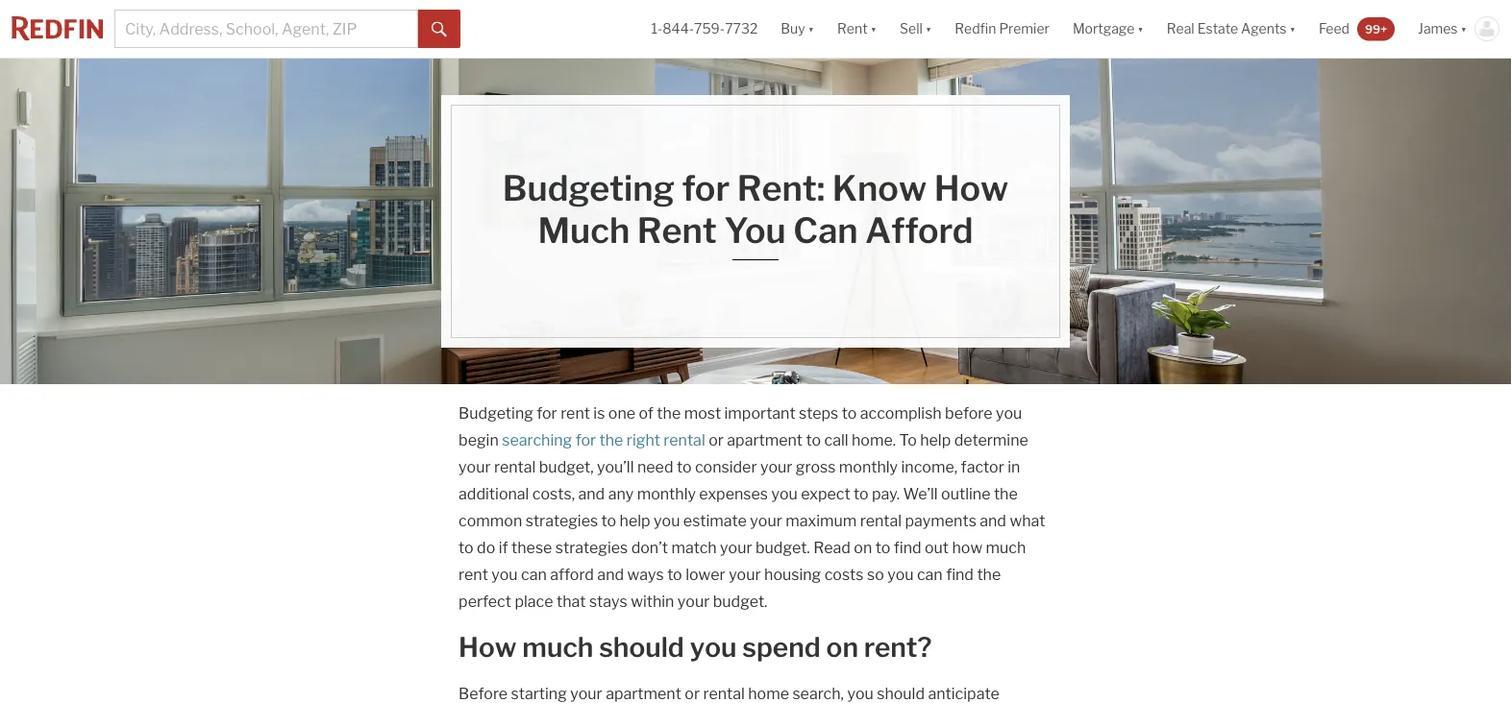 Task type: locate. For each thing, give the bounding box(es) containing it.
how up before
[[459, 632, 517, 665]]

1 vertical spatial apartment
[[606, 685, 682, 703]]

1 horizontal spatial how
[[934, 167, 1009, 210]]

1 horizontal spatial monthly
[[839, 458, 898, 477]]

or up consider
[[709, 431, 724, 450]]

1 horizontal spatial rent
[[561, 404, 590, 423]]

1 horizontal spatial can
[[917, 565, 943, 584]]

your inside before starting your apartment or rental home search, you should anticipate
[[571, 685, 603, 703]]

redfin premier button
[[944, 0, 1062, 58]]

rent up the perfect
[[459, 565, 488, 584]]

2 ▾ from the left
[[871, 21, 877, 37]]

monthly down need
[[637, 485, 696, 503]]

rent left is
[[561, 404, 590, 423]]

your down expenses
[[750, 512, 783, 530]]

0 vertical spatial apartment
[[727, 431, 803, 450]]

budget.
[[756, 539, 810, 557], [713, 592, 768, 611]]

searching
[[502, 431, 572, 450]]

0 vertical spatial rent
[[838, 21, 868, 37]]

for
[[682, 167, 730, 210], [537, 404, 558, 423], [576, 431, 596, 450]]

▾ right buy at the top of page
[[808, 21, 815, 37]]

rent ▾
[[838, 21, 877, 37]]

rent left you
[[637, 210, 717, 252]]

in
[[1008, 458, 1021, 477]]

budget. down the lower
[[713, 592, 768, 611]]

james ▾
[[1419, 21, 1468, 37]]

▾ for sell ▾
[[926, 21, 932, 37]]

housing
[[765, 565, 822, 584]]

call
[[825, 431, 849, 450]]

strategies down costs,
[[526, 512, 598, 530]]

5 ▾ from the left
[[1290, 21, 1296, 37]]

you up the don't on the left of page
[[654, 512, 680, 530]]

mortgage
[[1073, 21, 1135, 37]]

monthly
[[839, 458, 898, 477], [637, 485, 696, 503]]

0 vertical spatial on
[[854, 539, 873, 557]]

the right of
[[657, 404, 681, 423]]

for for rent
[[537, 404, 558, 423]]

0 horizontal spatial find
[[894, 539, 922, 557]]

the inside the budgeting for rent is one of the most important steps to accomplish before you begin
[[657, 404, 681, 423]]

rent inside the budgeting for rent is one of the most important steps to accomplish before you begin
[[561, 404, 590, 423]]

2 can from the left
[[917, 565, 943, 584]]

on
[[854, 539, 873, 557], [827, 632, 859, 665]]

can
[[794, 210, 858, 252]]

for left rent:
[[682, 167, 730, 210]]

▾ for buy ▾
[[808, 21, 815, 37]]

3 ▾ from the left
[[926, 21, 932, 37]]

▾ right mortgage
[[1138, 21, 1144, 37]]

▾ right james at the right top of page
[[1461, 21, 1468, 37]]

your right 'starting'
[[571, 685, 603, 703]]

mortgage ▾
[[1073, 21, 1144, 37]]

gross
[[796, 458, 836, 477]]

so
[[867, 565, 884, 584]]

how right know
[[934, 167, 1009, 210]]

apartment down important
[[727, 431, 803, 450]]

1 vertical spatial or
[[685, 685, 700, 703]]

for for the
[[576, 431, 596, 450]]

should
[[599, 632, 685, 665], [877, 685, 925, 703]]

6 ▾ from the left
[[1461, 21, 1468, 37]]

rent inside budgeting for rent: know how much rent you can afford
[[637, 210, 717, 252]]

your down the lower
[[678, 592, 710, 611]]

pay.
[[872, 485, 900, 503]]

for up searching at the bottom of page
[[537, 404, 558, 423]]

2 vertical spatial and
[[598, 565, 624, 584]]

▾ right the agents
[[1290, 21, 1296, 37]]

your left gross
[[761, 458, 793, 477]]

sell ▾
[[900, 21, 932, 37]]

how
[[934, 167, 1009, 210], [459, 632, 517, 665]]

0 horizontal spatial rent
[[637, 210, 717, 252]]

payments
[[905, 512, 977, 530]]

strategies up afford
[[556, 539, 628, 557]]

1 vertical spatial rent
[[637, 210, 717, 252]]

for inside budgeting for rent: know how much rent you can afford
[[682, 167, 730, 210]]

rent
[[838, 21, 868, 37], [637, 210, 717, 252]]

help
[[921, 431, 951, 450], [620, 512, 651, 530]]

2 vertical spatial for
[[576, 431, 596, 450]]

before
[[945, 404, 993, 423]]

on up so
[[854, 539, 873, 557]]

you left expect
[[772, 485, 798, 503]]

0 vertical spatial find
[[894, 539, 922, 557]]

rent:
[[737, 167, 825, 210]]

and left what at the bottom
[[980, 512, 1007, 530]]

0 vertical spatial for
[[682, 167, 730, 210]]

find down how
[[946, 565, 974, 584]]

expect
[[801, 485, 851, 503]]

help right to
[[921, 431, 951, 450]]

should inside before starting your apartment or rental home search, you should anticipate
[[877, 685, 925, 703]]

budgeting
[[503, 167, 675, 210], [459, 404, 534, 423]]

to up so
[[876, 539, 891, 557]]

0 horizontal spatial much
[[523, 632, 594, 665]]

1 horizontal spatial rent
[[838, 21, 868, 37]]

for inside the budgeting for rent is one of the most important steps to accomplish before you begin
[[537, 404, 558, 423]]

match
[[672, 539, 717, 557]]

0 horizontal spatial monthly
[[637, 485, 696, 503]]

2 horizontal spatial for
[[682, 167, 730, 210]]

budgeting inside budgeting for rent: know how much rent you can afford
[[503, 167, 675, 210]]

james
[[1419, 21, 1458, 37]]

rental left home
[[703, 685, 745, 703]]

you up 'determine'
[[996, 404, 1023, 423]]

monthly down home.
[[839, 458, 898, 477]]

0 vertical spatial help
[[921, 431, 951, 450]]

to down any at the left of the page
[[602, 512, 617, 530]]

maximum
[[786, 512, 857, 530]]

feed
[[1319, 21, 1350, 37]]

and up stays
[[598, 565, 624, 584]]

1 vertical spatial for
[[537, 404, 558, 423]]

0 horizontal spatial for
[[537, 404, 558, 423]]

apartment down how much should you spend on rent?
[[606, 685, 682, 703]]

1 horizontal spatial much
[[986, 539, 1026, 557]]

▾ inside 'link'
[[1290, 21, 1296, 37]]

anticipate
[[928, 685, 1000, 703]]

1 vertical spatial how
[[459, 632, 517, 665]]

0 vertical spatial should
[[599, 632, 685, 665]]

real estate agents ▾ button
[[1156, 0, 1308, 58]]

rental down pay.
[[860, 512, 902, 530]]

0 vertical spatial budget.
[[756, 539, 810, 557]]

find
[[894, 539, 922, 557], [946, 565, 974, 584]]

rent?
[[864, 632, 932, 665]]

should down rent?
[[877, 685, 925, 703]]

apartment
[[727, 431, 803, 450], [606, 685, 682, 703]]

know
[[833, 167, 927, 210]]

1 horizontal spatial find
[[946, 565, 974, 584]]

searching for the right rental link
[[502, 431, 706, 450]]

real estate agents ▾
[[1167, 21, 1296, 37]]

to
[[842, 404, 857, 423], [806, 431, 821, 450], [677, 458, 692, 477], [854, 485, 869, 503], [602, 512, 617, 530], [459, 539, 474, 557], [876, 539, 891, 557], [668, 565, 683, 584]]

your down estimate
[[720, 539, 753, 557]]

1 horizontal spatial or
[[709, 431, 724, 450]]

or apartment to call home. to help determine your rental budget, you'll need to consider your gross monthly income, factor in additional costs, and any monthly expenses you expect to pay. we'll outline the common strategies to help you estimate your maximum rental payments and what to do if these strategies don't match your budget. read on to find out how much rent you can afford and ways to lower your housing costs so you can find the perfect place that stays within your budget.
[[459, 431, 1046, 611]]

and
[[578, 485, 605, 503], [980, 512, 1007, 530], [598, 565, 624, 584]]

759-
[[694, 21, 725, 37]]

much inside or apartment to call home. to help determine your rental budget, you'll need to consider your gross monthly income, factor in additional costs, and any monthly expenses you expect to pay. we'll outline the common strategies to help you estimate your maximum rental payments and what to do if these strategies don't match your budget. read on to find out how much rent you can afford and ways to lower your housing costs so you can find the perfect place that stays within your budget.
[[986, 539, 1026, 557]]

much down that
[[523, 632, 594, 665]]

factor
[[961, 458, 1005, 477]]

1 ▾ from the left
[[808, 21, 815, 37]]

to up call
[[842, 404, 857, 423]]

1 vertical spatial find
[[946, 565, 974, 584]]

rent
[[561, 404, 590, 423], [459, 565, 488, 584]]

afford
[[550, 565, 594, 584]]

0 vertical spatial budgeting
[[503, 167, 675, 210]]

0 vertical spatial monthly
[[839, 458, 898, 477]]

and left any at the left of the page
[[578, 485, 605, 503]]

0 vertical spatial or
[[709, 431, 724, 450]]

additional
[[459, 485, 529, 503]]

buy
[[781, 21, 806, 37]]

budget. up housing
[[756, 539, 810, 557]]

0 vertical spatial strategies
[[526, 512, 598, 530]]

can
[[521, 565, 547, 584], [917, 565, 943, 584]]

how much should you spend on rent?
[[459, 632, 932, 665]]

the down how
[[977, 565, 1001, 584]]

1 vertical spatial much
[[523, 632, 594, 665]]

right
[[627, 431, 661, 450]]

on up search,
[[827, 632, 859, 665]]

1 vertical spatial monthly
[[637, 485, 696, 503]]

you up before starting your apartment or rental home search, you should anticipate
[[690, 632, 737, 665]]

how inside budgeting for rent: know how much rent you can afford
[[934, 167, 1009, 210]]

buy ▾
[[781, 21, 815, 37]]

or down how much should you spend on rent?
[[685, 685, 700, 703]]

▾ for mortgage ▾
[[1138, 21, 1144, 37]]

▾ right sell
[[926, 21, 932, 37]]

help down any at the left of the page
[[620, 512, 651, 530]]

budgeting for budgeting for rent is one of the most important steps to accomplish before you begin
[[459, 404, 534, 423]]

7732
[[725, 21, 758, 37]]

premier
[[1000, 21, 1050, 37]]

0 vertical spatial much
[[986, 539, 1026, 557]]

4 ▾ from the left
[[1138, 21, 1144, 37]]

1 horizontal spatial for
[[576, 431, 596, 450]]

mortgage ▾ button
[[1062, 0, 1156, 58]]

rental up additional
[[494, 458, 536, 477]]

the down "in"
[[994, 485, 1018, 503]]

0 horizontal spatial rent
[[459, 565, 488, 584]]

on inside or apartment to call home. to help determine your rental budget, you'll need to consider your gross monthly income, factor in additional costs, and any monthly expenses you expect to pay. we'll outline the common strategies to help you estimate your maximum rental payments and what to do if these strategies don't match your budget. read on to find out how much rent you can afford and ways to lower your housing costs so you can find the perfect place that stays within your budget.
[[854, 539, 873, 557]]

rent right buy ▾
[[838, 21, 868, 37]]

rent inside or apartment to call home. to help determine your rental budget, you'll need to consider your gross monthly income, factor in additional costs, and any monthly expenses you expect to pay. we'll outline the common strategies to help you estimate your maximum rental payments and what to do if these strategies don't match your budget. read on to find out how much rent you can afford and ways to lower your housing costs so you can find the perfect place that stays within your budget.
[[459, 565, 488, 584]]

apartment inside or apartment to call home. to help determine your rental budget, you'll need to consider your gross monthly income, factor in additional costs, and any monthly expenses you expect to pay. we'll outline the common strategies to help you estimate your maximum rental payments and what to do if these strategies don't match your budget. read on to find out how much rent you can afford and ways to lower your housing costs so you can find the perfect place that stays within your budget.
[[727, 431, 803, 450]]

you inside before starting your apartment or rental home search, you should anticipate
[[848, 685, 874, 703]]

0 horizontal spatial or
[[685, 685, 700, 703]]

0 horizontal spatial help
[[620, 512, 651, 530]]

0 horizontal spatial how
[[459, 632, 517, 665]]

1 vertical spatial rent
[[459, 565, 488, 584]]

0 vertical spatial how
[[934, 167, 1009, 210]]

can up place
[[521, 565, 547, 584]]

for down is
[[576, 431, 596, 450]]

can down out
[[917, 565, 943, 584]]

you
[[996, 404, 1023, 423], [772, 485, 798, 503], [654, 512, 680, 530], [492, 565, 518, 584], [888, 565, 914, 584], [690, 632, 737, 665], [848, 685, 874, 703]]

1 vertical spatial budgeting
[[459, 404, 534, 423]]

▾ left sell
[[871, 21, 877, 37]]

budgeting inside the budgeting for rent is one of the most important steps to accomplish before you begin
[[459, 404, 534, 423]]

0 horizontal spatial can
[[521, 565, 547, 584]]

0 horizontal spatial apartment
[[606, 685, 682, 703]]

1 vertical spatial should
[[877, 685, 925, 703]]

should down within
[[599, 632, 685, 665]]

1 horizontal spatial apartment
[[727, 431, 803, 450]]

for for rent:
[[682, 167, 730, 210]]

strategies
[[526, 512, 598, 530], [556, 539, 628, 557]]

find left out
[[894, 539, 922, 557]]

much
[[986, 539, 1026, 557], [523, 632, 594, 665]]

much down what at the bottom
[[986, 539, 1026, 557]]

you right search,
[[848, 685, 874, 703]]

1 horizontal spatial should
[[877, 685, 925, 703]]

0 vertical spatial rent
[[561, 404, 590, 423]]

0 horizontal spatial should
[[599, 632, 685, 665]]



Task type: vqa. For each thing, say whether or not it's contained in the screenshot.
rightmost should
yes



Task type: describe. For each thing, give the bounding box(es) containing it.
1-
[[651, 21, 663, 37]]

rent inside dropdown button
[[838, 21, 868, 37]]

we'll
[[904, 485, 938, 503]]

place
[[515, 592, 553, 611]]

or inside or apartment to call home. to help determine your rental budget, you'll need to consider your gross monthly income, factor in additional costs, and any monthly expenses you expect to pay. we'll outline the common strategies to help you estimate your maximum rental payments and what to do if these strategies don't match your budget. read on to find out how much rent you can afford and ways to lower your housing costs so you can find the perfect place that stays within your budget.
[[709, 431, 724, 450]]

common
[[459, 512, 522, 530]]

you down the if
[[492, 565, 518, 584]]

spend
[[743, 632, 821, 665]]

you
[[724, 210, 786, 252]]

buy ▾ button
[[770, 0, 826, 58]]

you inside the budgeting for rent is one of the most important steps to accomplish before you begin
[[996, 404, 1023, 423]]

rent ▾ button
[[826, 0, 889, 58]]

much
[[538, 210, 630, 252]]

do
[[477, 539, 496, 557]]

submit search image
[[432, 22, 447, 37]]

0 vertical spatial and
[[578, 485, 605, 503]]

to left do
[[459, 539, 474, 557]]

your down begin
[[459, 458, 491, 477]]

redfin premier
[[955, 21, 1050, 37]]

don't
[[632, 539, 668, 557]]

lower
[[686, 565, 726, 584]]

need
[[638, 458, 674, 477]]

is
[[594, 404, 605, 423]]

1 vertical spatial help
[[620, 512, 651, 530]]

expenses
[[700, 485, 768, 503]]

if
[[499, 539, 508, 557]]

before starting your apartment or rental home search, you should anticipate
[[459, 685, 1037, 704]]

mortgage ▾ button
[[1073, 0, 1144, 58]]

sell ▾ button
[[889, 0, 944, 58]]

1-844-759-7732 link
[[651, 21, 758, 37]]

determine
[[955, 431, 1029, 450]]

rent ▾ button
[[838, 0, 877, 58]]

▾ for rent ▾
[[871, 21, 877, 37]]

ways
[[628, 565, 664, 584]]

that
[[557, 592, 586, 611]]

estimate
[[684, 512, 747, 530]]

to right ways
[[668, 565, 683, 584]]

to right need
[[677, 458, 692, 477]]

costs,
[[533, 485, 575, 503]]

1 vertical spatial strategies
[[556, 539, 628, 557]]

budgeting for budgeting for rent: know how much rent you can afford
[[503, 167, 675, 210]]

these
[[512, 539, 552, 557]]

begin
[[459, 431, 499, 450]]

home
[[748, 685, 790, 703]]

consider
[[695, 458, 757, 477]]

1 vertical spatial budget.
[[713, 592, 768, 611]]

out
[[925, 539, 949, 557]]

844-
[[663, 21, 694, 37]]

one
[[609, 404, 636, 423]]

budget,
[[539, 458, 594, 477]]

outline
[[942, 485, 991, 503]]

agents
[[1242, 21, 1287, 37]]

rental down most
[[664, 431, 706, 450]]

perfect
[[459, 592, 512, 611]]

or inside before starting your apartment or rental home search, you should anticipate
[[685, 685, 700, 703]]

you'll
[[597, 458, 634, 477]]

costs
[[825, 565, 864, 584]]

to
[[900, 431, 917, 450]]

important
[[725, 404, 796, 423]]

buy ▾ button
[[781, 0, 815, 58]]

how
[[953, 539, 983, 557]]

before
[[459, 685, 508, 703]]

real estate agents ▾ link
[[1167, 0, 1296, 58]]

searching for the right rental
[[502, 431, 706, 450]]

to inside the budgeting for rent is one of the most important steps to accomplish before you begin
[[842, 404, 857, 423]]

estate
[[1198, 21, 1239, 37]]

99+
[[1366, 22, 1388, 36]]

the up the you'll
[[600, 431, 624, 450]]

your right the lower
[[729, 565, 761, 584]]

accomplish
[[860, 404, 942, 423]]

you right so
[[888, 565, 914, 584]]

1-844-759-7732
[[651, 21, 758, 37]]

home.
[[852, 431, 896, 450]]

rental inside before starting your apartment or rental home search, you should anticipate
[[703, 685, 745, 703]]

search,
[[793, 685, 844, 703]]

to left call
[[806, 431, 821, 450]]

1 can from the left
[[521, 565, 547, 584]]

1 horizontal spatial help
[[921, 431, 951, 450]]

steps
[[799, 404, 839, 423]]

what
[[1010, 512, 1046, 530]]

any
[[608, 485, 634, 503]]

read
[[814, 539, 851, 557]]

starting
[[511, 685, 567, 703]]

of
[[639, 404, 654, 423]]

afford
[[866, 210, 974, 252]]

apartment inside before starting your apartment or rental home search, you should anticipate
[[606, 685, 682, 703]]

1 vertical spatial and
[[980, 512, 1007, 530]]

stays
[[589, 592, 628, 611]]

redfin
[[955, 21, 997, 37]]

1 vertical spatial on
[[827, 632, 859, 665]]

within
[[631, 592, 675, 611]]

sell ▾ button
[[900, 0, 932, 58]]

budgeting for rent: know how much rent you can afford
[[503, 167, 1009, 252]]

▾ for james ▾
[[1461, 21, 1468, 37]]

sell
[[900, 21, 923, 37]]

City, Address, School, Agent, ZIP search field
[[114, 10, 418, 48]]

to left pay.
[[854, 485, 869, 503]]

income,
[[902, 458, 958, 477]]

real
[[1167, 21, 1195, 37]]



